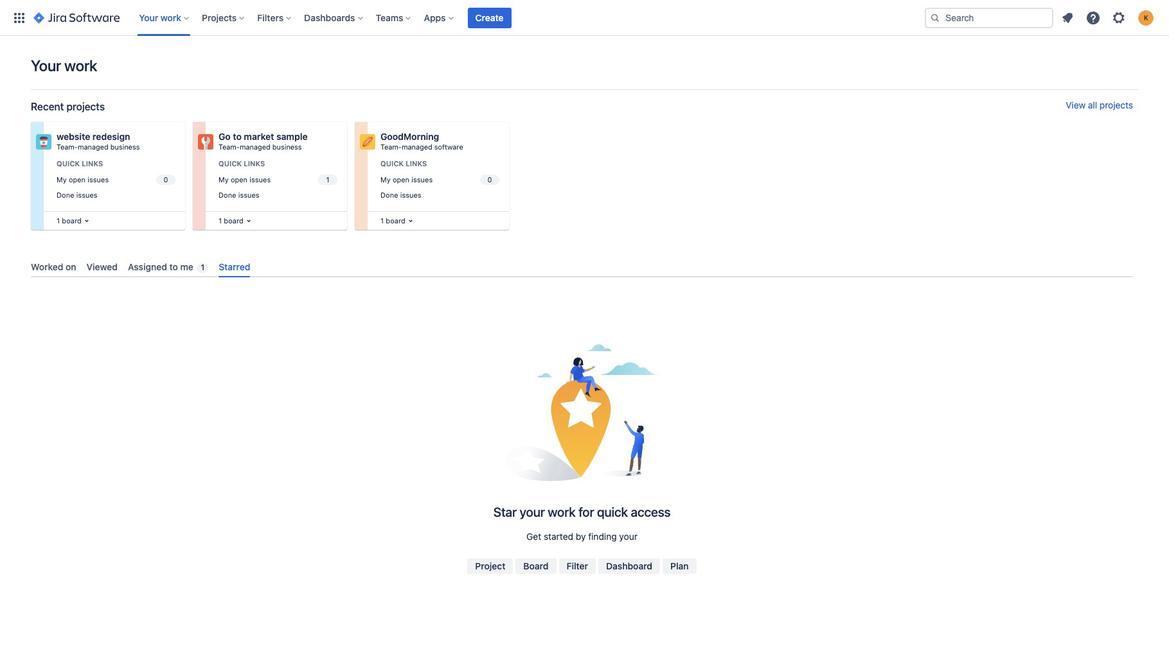 Task type: describe. For each thing, give the bounding box(es) containing it.
started
[[544, 532, 573, 543]]

quick for team-
[[57, 159, 80, 168]]

open for managed
[[393, 175, 409, 184]]

your work inside dropdown button
[[139, 12, 181, 23]]

view all projects link
[[1066, 100, 1133, 113]]

managed inside website redesign team-managed business
[[78, 143, 108, 151]]

open for market
[[231, 175, 247, 184]]

managed inside the goodmorning team-managed software
[[402, 143, 432, 151]]

projects inside 'link'
[[1100, 100, 1133, 111]]

all
[[1088, 100, 1097, 111]]

0 horizontal spatial your work
[[31, 57, 97, 75]]

create
[[475, 12, 504, 23]]

0 horizontal spatial your
[[520, 505, 545, 520]]

done issues link for software
[[378, 189, 501, 203]]

create button
[[468, 7, 511, 28]]

done issues for market
[[219, 191, 259, 199]]

my for managed
[[380, 175, 391, 184]]

done issues link for sample
[[216, 189, 339, 203]]

board image for managed
[[405, 216, 416, 226]]

view
[[1066, 100, 1086, 111]]

notifications image
[[1060, 10, 1075, 25]]

business inside go to market sample team-managed business
[[272, 143, 302, 151]]

1 board for managed
[[380, 217, 405, 225]]

your work button
[[135, 7, 194, 28]]

market
[[244, 131, 274, 142]]

quick
[[597, 505, 628, 520]]

settings image
[[1111, 10, 1127, 25]]

viewed
[[87, 262, 118, 272]]

me
[[180, 262, 193, 272]]

managed inside go to market sample team-managed business
[[240, 143, 270, 151]]

go
[[219, 131, 231, 142]]

assigned to me
[[128, 262, 193, 272]]

appswitcher icon image
[[12, 10, 27, 25]]

assigned
[[128, 262, 167, 272]]

done issues for managed
[[380, 191, 421, 199]]

links for team-
[[82, 159, 103, 168]]

worked on
[[31, 262, 76, 272]]

help image
[[1085, 10, 1101, 25]]

dashboards
[[304, 12, 355, 23]]

starred
[[219, 262, 250, 272]]

board for team-
[[62, 217, 81, 225]]

board for managed
[[386, 217, 405, 225]]

banner containing your work
[[0, 0, 1169, 36]]

apps button
[[420, 7, 459, 28]]

quick links for managed
[[380, 159, 427, 168]]

dashboard
[[606, 561, 652, 572]]

your inside dropdown button
[[139, 12, 158, 23]]

my open issues for managed
[[380, 175, 433, 184]]

links for market
[[244, 159, 265, 168]]

done issues link for managed
[[54, 189, 177, 203]]

done for market
[[219, 191, 236, 199]]

website redesign team-managed business
[[57, 131, 140, 151]]

board
[[523, 561, 549, 572]]

star your work for quick access
[[493, 505, 670, 520]]

view all projects
[[1066, 100, 1133, 111]]

business inside website redesign team-managed business
[[110, 143, 140, 151]]

done for team-
[[57, 191, 74, 199]]

tab list containing worked on
[[26, 256, 1138, 278]]

quick links for team-
[[57, 159, 103, 168]]

1 vertical spatial your
[[619, 532, 637, 543]]

goodmorning
[[380, 131, 439, 142]]

done for managed
[[380, 191, 398, 199]]

teams button
[[372, 7, 416, 28]]

quick for market
[[219, 159, 242, 168]]

my open issues for team-
[[57, 175, 109, 184]]

project
[[475, 561, 505, 572]]

board image
[[81, 216, 92, 226]]

your profile and settings image
[[1138, 10, 1154, 25]]

my open issues for market
[[219, 175, 271, 184]]

goodmorning team-managed software
[[380, 131, 463, 151]]

1 inside tab list
[[201, 263, 205, 272]]

recent
[[31, 101, 64, 112]]



Task type: locate. For each thing, give the bounding box(es) containing it.
open
[[69, 175, 86, 184], [231, 175, 247, 184], [393, 175, 409, 184]]

0 horizontal spatial open
[[69, 175, 86, 184]]

0 horizontal spatial managed
[[78, 143, 108, 151]]

1 quick from the left
[[57, 159, 80, 168]]

2 1 board from the left
[[219, 217, 243, 225]]

business down sample
[[272, 143, 302, 151]]

projects right all
[[1100, 100, 1133, 111]]

tab list
[[26, 256, 1138, 278]]

dashboard link
[[598, 559, 660, 575]]

plan link
[[663, 559, 696, 575]]

done issues link up board image
[[54, 189, 177, 203]]

3 quick from the left
[[380, 159, 404, 168]]

3 done issues from the left
[[380, 191, 421, 199]]

1 vertical spatial work
[[64, 57, 97, 75]]

1 horizontal spatial projects
[[1100, 100, 1133, 111]]

1 my from the left
[[57, 175, 67, 184]]

quick down goodmorning
[[380, 159, 404, 168]]

2 done issues from the left
[[219, 191, 259, 199]]

3 done from the left
[[380, 191, 398, 199]]

1 horizontal spatial my
[[219, 175, 229, 184]]

quick links for market
[[219, 159, 265, 168]]

2 board image from the left
[[405, 216, 416, 226]]

0 horizontal spatial work
[[64, 57, 97, 75]]

work up started
[[548, 505, 576, 520]]

2 managed from the left
[[240, 143, 270, 151]]

issues
[[88, 175, 109, 184], [249, 175, 271, 184], [411, 175, 433, 184], [76, 191, 97, 199], [238, 191, 259, 199], [400, 191, 421, 199]]

on
[[66, 262, 76, 272]]

your
[[139, 12, 158, 23], [31, 57, 61, 75]]

my open issues down go to market sample team-managed business
[[219, 175, 271, 184]]

plan
[[670, 561, 689, 572]]

2 links from the left
[[244, 159, 265, 168]]

your right finding
[[619, 532, 637, 543]]

links
[[82, 159, 103, 168], [244, 159, 265, 168], [406, 159, 427, 168]]

work up the recent projects
[[64, 57, 97, 75]]

0 vertical spatial work
[[161, 12, 181, 23]]

quick
[[57, 159, 80, 168], [219, 159, 242, 168], [380, 159, 404, 168]]

2 my open issues link from the left
[[216, 173, 339, 187]]

done issues link down go to market sample team-managed business
[[216, 189, 339, 203]]

quick links
[[57, 159, 103, 168], [219, 159, 265, 168], [380, 159, 427, 168]]

business down redesign
[[110, 143, 140, 151]]

2 horizontal spatial 1 board
[[380, 217, 405, 225]]

2 board from the left
[[224, 217, 243, 225]]

2 horizontal spatial my
[[380, 175, 391, 184]]

0 horizontal spatial business
[[110, 143, 140, 151]]

2 business from the left
[[272, 143, 302, 151]]

teams
[[376, 12, 403, 23]]

3 open from the left
[[393, 175, 409, 184]]

3 my open issues from the left
[[380, 175, 433, 184]]

get
[[526, 532, 541, 543]]

1 for managed
[[380, 217, 384, 225]]

my down go on the left top of page
[[219, 175, 229, 184]]

jira software image
[[33, 10, 120, 25], [33, 10, 120, 25]]

0 horizontal spatial links
[[82, 159, 103, 168]]

Search field
[[925, 7, 1053, 28]]

access
[[631, 505, 670, 520]]

1 horizontal spatial done
[[219, 191, 236, 199]]

done issues
[[57, 191, 97, 199], [219, 191, 259, 199], [380, 191, 421, 199]]

2 horizontal spatial my open issues link
[[378, 173, 501, 187]]

2 done from the left
[[219, 191, 236, 199]]

work
[[161, 12, 181, 23], [64, 57, 97, 75], [548, 505, 576, 520]]

board image for market
[[243, 216, 254, 226]]

quick links down the website
[[57, 159, 103, 168]]

1 open from the left
[[69, 175, 86, 184]]

1 done issues from the left
[[57, 191, 97, 199]]

1 board button for team-
[[54, 214, 92, 228]]

your up get
[[520, 505, 545, 520]]

1 board image from the left
[[243, 216, 254, 226]]

my open issues link for managed
[[54, 173, 177, 187]]

1 horizontal spatial done issues
[[219, 191, 259, 199]]

my down the website
[[57, 175, 67, 184]]

team-
[[57, 143, 78, 151], [219, 143, 240, 151], [380, 143, 402, 151]]

projects up the website
[[66, 101, 105, 112]]

your work up the recent projects
[[31, 57, 97, 75]]

3 1 board from the left
[[380, 217, 405, 225]]

managed down goodmorning
[[402, 143, 432, 151]]

by
[[576, 532, 586, 543]]

2 my from the left
[[219, 175, 229, 184]]

primary element
[[8, 0, 915, 36]]

open up board image
[[69, 175, 86, 184]]

open down the goodmorning team-managed software
[[393, 175, 409, 184]]

1 board button
[[54, 214, 92, 228], [216, 214, 254, 228], [378, 214, 416, 228]]

1 done issues link from the left
[[54, 189, 177, 203]]

links down go to market sample team-managed business
[[244, 159, 265, 168]]

my
[[57, 175, 67, 184], [219, 175, 229, 184], [380, 175, 391, 184]]

0 horizontal spatial 1 board button
[[54, 214, 92, 228]]

2 1 board button from the left
[[216, 214, 254, 228]]

2 horizontal spatial open
[[393, 175, 409, 184]]

1 horizontal spatial your
[[619, 532, 637, 543]]

1 for market
[[219, 217, 222, 225]]

0 horizontal spatial to
[[169, 262, 178, 272]]

1 board button for managed
[[378, 214, 416, 228]]

to for go
[[233, 131, 242, 142]]

go to market sample team-managed business
[[219, 131, 308, 151]]

2 horizontal spatial done issues link
[[378, 189, 501, 203]]

open for team-
[[69, 175, 86, 184]]

done issues link down software
[[378, 189, 501, 203]]

to inside go to market sample team-managed business
[[233, 131, 242, 142]]

1 horizontal spatial your work
[[139, 12, 181, 23]]

business
[[110, 143, 140, 151], [272, 143, 302, 151]]

done issues for team-
[[57, 191, 97, 199]]

1 team- from the left
[[57, 143, 78, 151]]

recent projects
[[31, 101, 105, 112]]

3 quick links from the left
[[380, 159, 427, 168]]

sample
[[276, 131, 308, 142]]

1 horizontal spatial open
[[231, 175, 247, 184]]

finding
[[588, 532, 617, 543]]

team- inside go to market sample team-managed business
[[219, 143, 240, 151]]

0 horizontal spatial team-
[[57, 143, 78, 151]]

0 horizontal spatial projects
[[66, 101, 105, 112]]

2 vertical spatial work
[[548, 505, 576, 520]]

3 managed from the left
[[402, 143, 432, 151]]

1 horizontal spatial business
[[272, 143, 302, 151]]

0 vertical spatial your
[[139, 12, 158, 23]]

team- inside the goodmorning team-managed software
[[380, 143, 402, 151]]

2 open from the left
[[231, 175, 247, 184]]

links for managed
[[406, 159, 427, 168]]

to right go on the left top of page
[[233, 131, 242, 142]]

done down go on the left top of page
[[219, 191, 236, 199]]

my open issues down the goodmorning team-managed software
[[380, 175, 433, 184]]

2 quick from the left
[[219, 159, 242, 168]]

team- inside website redesign team-managed business
[[57, 143, 78, 151]]

redesign
[[92, 131, 130, 142]]

3 my open issues link from the left
[[378, 173, 501, 187]]

0 horizontal spatial quick
[[57, 159, 80, 168]]

to for assigned
[[169, 262, 178, 272]]

group
[[467, 559, 696, 575]]

1 board for market
[[219, 217, 243, 225]]

1 vertical spatial to
[[169, 262, 178, 272]]

team- down the website
[[57, 143, 78, 151]]

done issues down go to market sample team-managed business
[[219, 191, 259, 199]]

2 horizontal spatial board
[[386, 217, 405, 225]]

my open issues down website redesign team-managed business
[[57, 175, 109, 184]]

1 horizontal spatial 1 board button
[[216, 214, 254, 228]]

0 vertical spatial your work
[[139, 12, 181, 23]]

worked
[[31, 262, 63, 272]]

1 links from the left
[[82, 159, 103, 168]]

0 horizontal spatial your
[[31, 57, 61, 75]]

1 board button for market
[[216, 214, 254, 228]]

2 horizontal spatial managed
[[402, 143, 432, 151]]

2 horizontal spatial team-
[[380, 143, 402, 151]]

1 vertical spatial your
[[31, 57, 61, 75]]

team- down go on the left top of page
[[219, 143, 240, 151]]

3 1 board button from the left
[[378, 214, 416, 228]]

to left me
[[169, 262, 178, 272]]

quick links down goodmorning
[[380, 159, 427, 168]]

2 horizontal spatial my open issues
[[380, 175, 433, 184]]

0 horizontal spatial done
[[57, 191, 74, 199]]

your work left 'projects'
[[139, 12, 181, 23]]

3 my from the left
[[380, 175, 391, 184]]

0 horizontal spatial my
[[57, 175, 67, 184]]

my open issues link for sample
[[216, 173, 339, 187]]

my open issues
[[57, 175, 109, 184], [219, 175, 271, 184], [380, 175, 433, 184]]

my open issues link down go to market sample team-managed business
[[216, 173, 339, 187]]

my open issues link down website redesign team-managed business
[[54, 173, 177, 187]]

my open issues link for software
[[378, 173, 501, 187]]

apps
[[424, 12, 446, 23]]

3 board from the left
[[386, 217, 405, 225]]

3 team- from the left
[[380, 143, 402, 151]]

managed
[[78, 143, 108, 151], [240, 143, 270, 151], [402, 143, 432, 151]]

2 team- from the left
[[219, 143, 240, 151]]

1 horizontal spatial board
[[224, 217, 243, 225]]

2 horizontal spatial done
[[380, 191, 398, 199]]

0 horizontal spatial my open issues link
[[54, 173, 177, 187]]

2 horizontal spatial work
[[548, 505, 576, 520]]

filter link
[[559, 559, 596, 575]]

projects button
[[198, 7, 250, 28]]

managed down market
[[240, 143, 270, 151]]

done issues down the goodmorning team-managed software
[[380, 191, 421, 199]]

0 horizontal spatial 1 board
[[57, 217, 81, 225]]

1 horizontal spatial managed
[[240, 143, 270, 151]]

quick for managed
[[380, 159, 404, 168]]

project link
[[467, 559, 513, 575]]

1 horizontal spatial work
[[161, 12, 181, 23]]

group containing project
[[467, 559, 696, 575]]

my down goodmorning
[[380, 175, 391, 184]]

quick down go on the left top of page
[[219, 159, 242, 168]]

filters
[[257, 12, 283, 23]]

1 managed from the left
[[78, 143, 108, 151]]

1 horizontal spatial your
[[139, 12, 158, 23]]

star
[[493, 505, 517, 520]]

3 links from the left
[[406, 159, 427, 168]]

1 my open issues link from the left
[[54, 173, 177, 187]]

my for team-
[[57, 175, 67, 184]]

website
[[57, 131, 90, 142]]

0 horizontal spatial quick links
[[57, 159, 103, 168]]

0 horizontal spatial board
[[62, 217, 81, 225]]

my open issues link down software
[[378, 173, 501, 187]]

links down the goodmorning team-managed software
[[406, 159, 427, 168]]

1 horizontal spatial team-
[[219, 143, 240, 151]]

2 done issues link from the left
[[216, 189, 339, 203]]

done issues up board image
[[57, 191, 97, 199]]

1 board
[[57, 217, 81, 225], [219, 217, 243, 225], [380, 217, 405, 225]]

1 horizontal spatial 1 board
[[219, 217, 243, 225]]

my for market
[[219, 175, 229, 184]]

1 board for team-
[[57, 217, 81, 225]]

work left 'projects'
[[161, 12, 181, 23]]

done down the website
[[57, 191, 74, 199]]

your work
[[139, 12, 181, 23], [31, 57, 97, 75]]

1 horizontal spatial to
[[233, 131, 242, 142]]

2 horizontal spatial done issues
[[380, 191, 421, 199]]

projects
[[202, 12, 237, 23]]

filters button
[[253, 7, 296, 28]]

0 horizontal spatial done issues
[[57, 191, 97, 199]]

for
[[578, 505, 594, 520]]

1
[[57, 217, 60, 225], [219, 217, 222, 225], [380, 217, 384, 225], [201, 263, 205, 272]]

board image
[[243, 216, 254, 226], [405, 216, 416, 226]]

2 horizontal spatial links
[[406, 159, 427, 168]]

board
[[62, 217, 81, 225], [224, 217, 243, 225], [386, 217, 405, 225]]

done down goodmorning
[[380, 191, 398, 199]]

1 horizontal spatial my open issues link
[[216, 173, 339, 187]]

team- down goodmorning
[[380, 143, 402, 151]]

1 vertical spatial your work
[[31, 57, 97, 75]]

1 quick links from the left
[[57, 159, 103, 168]]

work inside dropdown button
[[161, 12, 181, 23]]

1 board from the left
[[62, 217, 81, 225]]

1 horizontal spatial quick
[[219, 159, 242, 168]]

board for market
[[224, 217, 243, 225]]

2 horizontal spatial quick
[[380, 159, 404, 168]]

1 horizontal spatial done issues link
[[216, 189, 339, 203]]

to
[[233, 131, 242, 142], [169, 262, 178, 272]]

1 horizontal spatial my open issues
[[219, 175, 271, 184]]

software
[[434, 143, 463, 151]]

board link
[[516, 559, 556, 575]]

2 horizontal spatial quick links
[[380, 159, 427, 168]]

filter
[[567, 561, 588, 572]]

0 horizontal spatial my open issues
[[57, 175, 109, 184]]

managed down redesign
[[78, 143, 108, 151]]

1 business from the left
[[110, 143, 140, 151]]

your
[[520, 505, 545, 520], [619, 532, 637, 543]]

banner
[[0, 0, 1169, 36]]

links down website redesign team-managed business
[[82, 159, 103, 168]]

1 1 board from the left
[[57, 217, 81, 225]]

0 vertical spatial your
[[520, 505, 545, 520]]

0 vertical spatial to
[[233, 131, 242, 142]]

projects
[[1100, 100, 1133, 111], [66, 101, 105, 112]]

quick links down go to market sample team-managed business
[[219, 159, 265, 168]]

1 horizontal spatial links
[[244, 159, 265, 168]]

0 horizontal spatial board image
[[243, 216, 254, 226]]

2 my open issues from the left
[[219, 175, 271, 184]]

search image
[[930, 13, 940, 23]]

dashboards button
[[300, 7, 368, 28]]

1 done from the left
[[57, 191, 74, 199]]

1 for team-
[[57, 217, 60, 225]]

1 my open issues from the left
[[57, 175, 109, 184]]

2 horizontal spatial 1 board button
[[378, 214, 416, 228]]

3 done issues link from the left
[[378, 189, 501, 203]]

1 1 board button from the left
[[54, 214, 92, 228]]

done
[[57, 191, 74, 199], [219, 191, 236, 199], [380, 191, 398, 199]]

1 horizontal spatial board image
[[405, 216, 416, 226]]

1 horizontal spatial quick links
[[219, 159, 265, 168]]

my open issues link
[[54, 173, 177, 187], [216, 173, 339, 187], [378, 173, 501, 187]]

get started by finding your
[[526, 532, 637, 543]]

0 horizontal spatial done issues link
[[54, 189, 177, 203]]

quick down the website
[[57, 159, 80, 168]]

done issues link
[[54, 189, 177, 203], [216, 189, 339, 203], [378, 189, 501, 203]]

open down go to market sample team-managed business
[[231, 175, 247, 184]]

2 quick links from the left
[[219, 159, 265, 168]]



Task type: vqa. For each thing, say whether or not it's contained in the screenshot.


